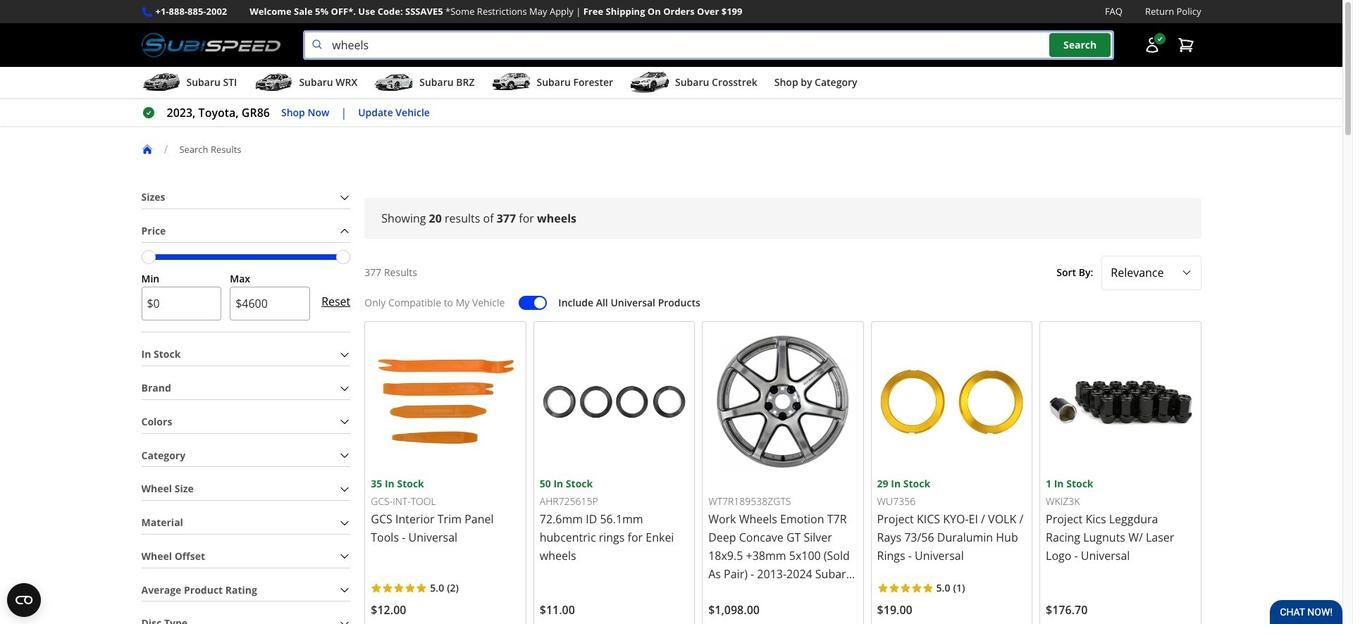 Task type: locate. For each thing, give the bounding box(es) containing it.
project kics leggdura racing lugnuts w/ laser logo - universal image
[[1046, 328, 1195, 477]]

a subaru crosstrek thumbnail image image
[[630, 72, 670, 93]]

search input field
[[303, 30, 1114, 60]]

maximum slider
[[337, 250, 351, 264]]

a subaru forester thumbnail image image
[[492, 72, 531, 93]]

button image
[[1144, 37, 1161, 54]]

minimum slider
[[141, 250, 155, 264]]

None text field
[[141, 287, 222, 321], [230, 287, 310, 321], [141, 287, 222, 321], [230, 287, 310, 321]]

72.6mm id 56.1mm hubcentric rings for enkei wheels image
[[540, 328, 689, 477]]

a subaru sti thumbnail image image
[[141, 72, 181, 93]]



Task type: describe. For each thing, give the bounding box(es) containing it.
home image
[[141, 144, 153, 155]]

a subaru wrx thumbnail image image
[[254, 72, 294, 93]]

subispeed logo image
[[141, 30, 281, 60]]

a subaru brz thumbnail image image
[[375, 72, 414, 93]]

open widget image
[[7, 584, 41, 618]]

project kics kyo-ei / volk / rays 73/56 duralumin hub rings - universal image
[[878, 328, 1027, 477]]

gcs interior trim panel tools - universal image
[[371, 328, 520, 477]]

work wheels emotion t7r deep concave gt silver 18x9.5 +38mm 5x100 (sold as pair) - 2013-2024 subaru brz / scion fr-s / toyota gr86 / 2014-2018 subaru forester image
[[709, 328, 858, 477]]



Task type: vqa. For each thing, say whether or not it's contained in the screenshot.
Minimum slider
yes



